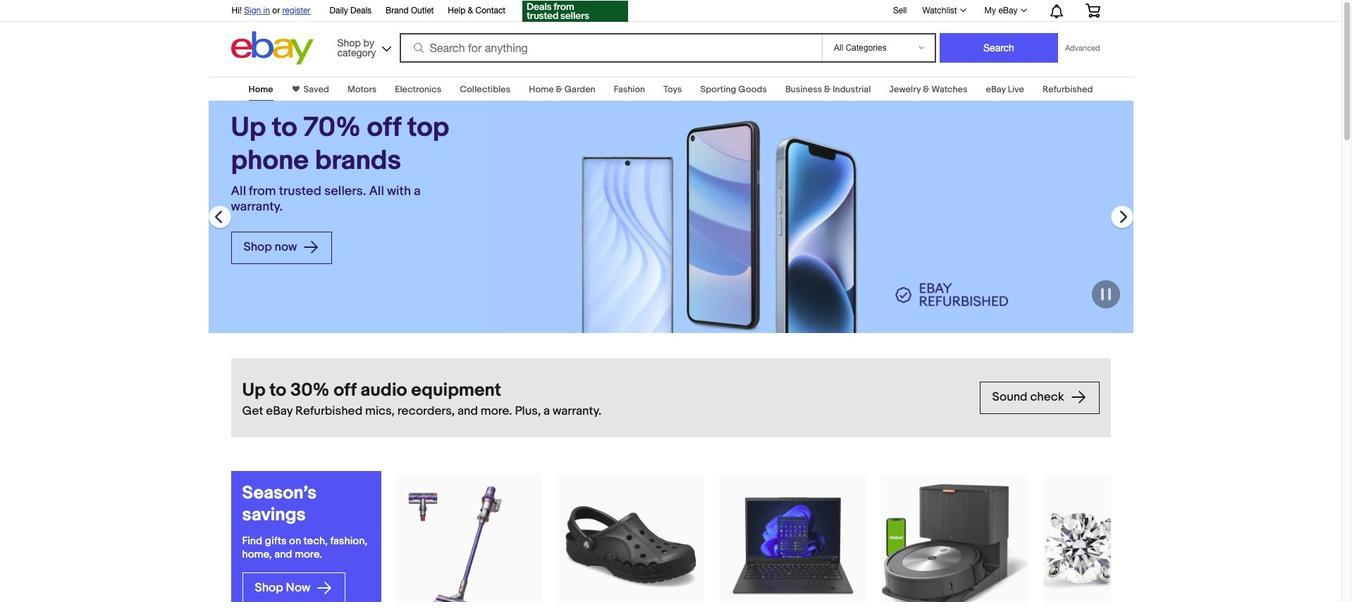 Task type: locate. For each thing, give the bounding box(es) containing it.
1 horizontal spatial warranty.
[[553, 491, 602, 505]]

warranty. down up to 30% off audio equipment link
[[553, 491, 602, 505]]

refurbished down 30%
[[295, 491, 363, 505]]

hi!
[[232, 6, 242, 16]]

refurbished
[[1043, 84, 1093, 95], [295, 491, 363, 505]]

1 vertical spatial off
[[334, 466, 356, 488]]

shop left now
[[244, 241, 272, 255]]

all left with
[[369, 184, 384, 199]]

sign
[[244, 6, 261, 16]]

lenovo thinkpad x1 carbon gen 10 intel laptop, 14" ips,  i7-1270p vpro®, 32gb image
[[720, 561, 867, 603]]

recorders,
[[398, 491, 455, 505]]

1 vertical spatial advertisement region
[[414, 359, 928, 422]]

phone
[[231, 144, 309, 178]]

0 vertical spatial warranty.
[[231, 199, 283, 215]]

1 horizontal spatial off
[[367, 111, 401, 145]]

warranty.
[[231, 199, 283, 215], [553, 491, 602, 505]]

business
[[785, 84, 822, 95]]

ebay right my at the top of the page
[[999, 6, 1018, 16]]

off
[[367, 111, 401, 145], [334, 466, 356, 488]]

ebay live link
[[986, 84, 1024, 95]]

2 all from the left
[[369, 184, 384, 199]]

1 vertical spatial refurbished
[[295, 491, 363, 505]]

0 horizontal spatial shop
[[244, 241, 272, 255]]

None submit
[[940, 33, 1058, 63]]

home left garden
[[529, 84, 554, 95]]

my ebay link
[[977, 2, 1033, 19]]

shop for shop by category
[[337, 37, 361, 48]]

to for 30%
[[270, 466, 286, 488]]

a inside up to 70% off top phone brands all from trusted sellers. all with a warranty.
[[414, 184, 421, 199]]

watches
[[932, 84, 968, 95]]

up to 30% off audio equipment get ebay refurbished mics, recorders, and more. plus, a warranty.
[[242, 466, 602, 505]]

1 vertical spatial warranty.
[[553, 491, 602, 505]]

a inside up to 30% off audio equipment get ebay refurbished mics, recorders, and more. plus, a warranty.
[[544, 491, 550, 505]]

1 home from the left
[[249, 84, 273, 95]]

garden
[[565, 84, 596, 95]]

motors link
[[348, 84, 377, 95]]

up up the from
[[231, 111, 266, 145]]

collectibles link
[[460, 84, 511, 95]]

shop now
[[244, 241, 300, 255]]

trusted
[[279, 184, 321, 199]]

& left garden
[[556, 84, 563, 95]]

ebay left live
[[986, 84, 1006, 95]]

goods
[[739, 84, 767, 95]]

0 horizontal spatial off
[[334, 466, 356, 488]]

1 horizontal spatial all
[[369, 184, 384, 199]]

up
[[231, 111, 266, 145], [242, 466, 266, 488]]

off right 30%
[[334, 466, 356, 488]]

category
[[337, 47, 376, 58]]

off for 70%
[[367, 111, 401, 145]]

1 horizontal spatial a
[[544, 491, 550, 505]]

0 horizontal spatial refurbished
[[295, 491, 363, 505]]

1 vertical spatial shop
[[244, 241, 272, 255]]

1 horizontal spatial shop
[[337, 37, 361, 48]]

1 vertical spatial a
[[544, 491, 550, 505]]

70%
[[303, 111, 361, 145]]

a right plus,
[[544, 491, 550, 505]]

shop inside shop by category
[[337, 37, 361, 48]]

from
[[249, 184, 276, 199]]

shop inside up to 70% off top phone brands main content
[[244, 241, 272, 255]]

advertisement region
[[0, 0, 684, 21], [414, 359, 928, 422]]

off inside up to 70% off top phone brands all from trusted sellers. all with a warranty.
[[367, 111, 401, 145]]

sporting goods link
[[701, 84, 767, 95]]

1 vertical spatial to
[[270, 466, 286, 488]]

jewelry
[[889, 84, 921, 95]]

toys
[[664, 84, 682, 95]]

equipment
[[411, 466, 501, 488]]

to left 70%
[[272, 111, 297, 145]]

shop
[[337, 37, 361, 48], [244, 241, 272, 255]]

& right "business"
[[824, 84, 831, 95]]

& for industrial
[[824, 84, 831, 95]]

watchlist
[[923, 6, 957, 16]]

a right with
[[414, 184, 421, 199]]

sporting
[[701, 84, 736, 95]]

off inside up to 30% off audio equipment get ebay refurbished mics, recorders, and more. plus, a warranty.
[[334, 466, 356, 488]]

& for contact
[[468, 6, 473, 16]]

your shopping cart image
[[1085, 4, 1101, 18]]

sound
[[993, 477, 1028, 491]]

0 vertical spatial off
[[367, 111, 401, 145]]

help & contact link
[[448, 4, 506, 19]]

shop by category button
[[331, 31, 395, 62]]

0 vertical spatial refurbished
[[1043, 84, 1093, 95]]

up for up to 30% off audio equipment
[[242, 466, 266, 488]]

home for home & garden
[[529, 84, 554, 95]]

0 vertical spatial up
[[231, 111, 266, 145]]

motors
[[348, 84, 377, 95]]

ebay live
[[986, 84, 1024, 95]]

refurbished down advanced link
[[1043, 84, 1093, 95]]

to inside up to 70% off top phone brands all from trusted sellers. all with a warranty.
[[272, 111, 297, 145]]

shop by category banner
[[224, 0, 1111, 68]]

warranty. down the from
[[231, 199, 283, 215]]

get the coupon image
[[523, 1, 628, 22]]

to inside up to 30% off audio equipment get ebay refurbished mics, recorders, and more. plus, a warranty.
[[270, 466, 286, 488]]

watchlist link
[[915, 2, 973, 19]]

electronics link
[[395, 84, 442, 95]]

sellers.
[[324, 184, 366, 199]]

account navigation
[[224, 0, 1111, 24]]

off left top
[[367, 111, 401, 145]]

0 horizontal spatial home
[[249, 84, 273, 95]]

shop left by
[[337, 37, 361, 48]]

up inside up to 70% off top phone brands all from trusted sellers. all with a warranty.
[[231, 111, 266, 145]]

0 horizontal spatial warranty.
[[231, 199, 283, 215]]

0 vertical spatial to
[[272, 111, 297, 145]]

electronics
[[395, 84, 442, 95]]

0 horizontal spatial all
[[231, 184, 246, 199]]

live
[[1008, 84, 1024, 95]]

to
[[272, 111, 297, 145], [270, 466, 286, 488]]

& right jewelry
[[923, 84, 930, 95]]

&
[[468, 6, 473, 16], [556, 84, 563, 95], [824, 84, 831, 95], [923, 84, 930, 95]]

to for 70%
[[272, 111, 297, 145]]

all left the from
[[231, 184, 246, 199]]

daily
[[330, 6, 348, 16]]

home & garden link
[[529, 84, 596, 95]]

ebay inside account navigation
[[999, 6, 1018, 16]]

home left saved link
[[249, 84, 273, 95]]

register
[[282, 6, 311, 16]]

0 vertical spatial ebay
[[999, 6, 1018, 16]]

2 home from the left
[[529, 84, 554, 95]]

help
[[448, 6, 466, 16]]

1 horizontal spatial home
[[529, 84, 554, 95]]

1 all from the left
[[231, 184, 246, 199]]

up inside up to 30% off audio equipment get ebay refurbished mics, recorders, and more. plus, a warranty.
[[242, 466, 266, 488]]

check
[[1030, 477, 1064, 491]]

& inside help & contact link
[[468, 6, 473, 16]]

2 vertical spatial ebay
[[266, 491, 293, 505]]

up to 70% off top phone brands link
[[231, 111, 465, 178]]

toys link
[[664, 84, 682, 95]]

off for 30%
[[334, 466, 356, 488]]

0 vertical spatial a
[[414, 184, 421, 199]]

ebay
[[999, 6, 1018, 16], [986, 84, 1006, 95], [266, 491, 293, 505]]

brand outlet
[[386, 6, 434, 16]]

all
[[231, 184, 246, 199], [369, 184, 384, 199]]

0 horizontal spatial a
[[414, 184, 421, 199]]

crocs men's and women's shoes - baya clogs, slip on shoes, waterproof sandals image
[[557, 593, 705, 603]]

warranty. inside up to 70% off top phone brands all from trusted sellers. all with a warranty.
[[231, 199, 283, 215]]

0 vertical spatial shop
[[337, 37, 361, 48]]

& right help
[[468, 6, 473, 16]]

1 vertical spatial up
[[242, 466, 266, 488]]

now
[[275, 241, 297, 255]]

a
[[414, 184, 421, 199], [544, 491, 550, 505]]

home & garden
[[529, 84, 596, 95]]

ebay right get
[[266, 491, 293, 505]]

jewelry & watches link
[[889, 84, 968, 95]]

jewelry & watches
[[889, 84, 968, 95]]

outlet
[[411, 6, 434, 16]]

to left 30%
[[270, 466, 286, 488]]

brand outlet link
[[386, 4, 434, 19]]

up up get
[[242, 466, 266, 488]]

refurbished inside up to 30% off audio equipment get ebay refurbished mics, recorders, and more. plus, a warranty.
[[295, 491, 363, 505]]

home
[[249, 84, 273, 95], [529, 84, 554, 95]]



Task type: vqa. For each thing, say whether or not it's contained in the screenshot.
1, on the left top of page
no



Task type: describe. For each thing, give the bounding box(es) containing it.
saved
[[304, 84, 329, 95]]

daily deals link
[[330, 4, 372, 19]]

dyson v10 animal + cordless vacuum cleaner | purple | new | previous generation image
[[395, 561, 543, 603]]

get
[[242, 491, 263, 505]]

1/4 - 2 ct t.w. natural diamond studs in 14k white or yellow gold image
[[1044, 561, 1191, 603]]

season's
[[242, 569, 317, 591]]

hi! sign in or register
[[232, 6, 311, 16]]

in
[[263, 6, 270, 16]]

shop now link
[[231, 232, 332, 264]]

saved link
[[299, 84, 329, 95]]

sound check link
[[980, 468, 1100, 501]]

sound check
[[993, 477, 1067, 491]]

warranty. inside up to 30% off audio equipment get ebay refurbished mics, recorders, and more. plus, a warranty.
[[553, 491, 602, 505]]

brand
[[386, 6, 409, 16]]

plus,
[[515, 491, 541, 505]]

mics,
[[365, 491, 395, 505]]

audio
[[361, 466, 407, 488]]

business & industrial
[[785, 84, 871, 95]]

brands
[[315, 144, 401, 178]]

deals
[[351, 6, 372, 16]]

contact
[[476, 6, 506, 16]]

daily deals
[[330, 6, 372, 16]]

with
[[387, 184, 411, 199]]

shop by category
[[337, 37, 376, 58]]

up to 30% off audio equipment link
[[242, 465, 969, 489]]

register link
[[282, 6, 311, 16]]

season's savings
[[242, 569, 317, 603]]

0 vertical spatial advertisement region
[[0, 0, 684, 21]]

fashion link
[[614, 84, 645, 95]]

more.
[[481, 491, 512, 505]]

irobot roomba j7+ self-emptying vacuum cleaning robot - certified refurbished! image
[[882, 571, 1029, 603]]

my
[[985, 6, 996, 16]]

my ebay
[[985, 6, 1018, 16]]

top
[[407, 111, 449, 145]]

season's savings link
[[242, 569, 370, 603]]

help & contact
[[448, 6, 506, 16]]

home for home
[[249, 84, 273, 95]]

up for up to 70% off top phone brands
[[231, 111, 266, 145]]

& for garden
[[556, 84, 563, 95]]

business & industrial link
[[785, 84, 871, 95]]

by
[[364, 37, 374, 48]]

refurbished link
[[1043, 84, 1093, 95]]

sell
[[893, 5, 907, 15]]

sell link
[[887, 5, 913, 15]]

up to 70% off top phone brands all from trusted sellers. all with a warranty.
[[231, 111, 449, 215]]

or
[[272, 6, 280, 16]]

none submit inside "shop by category" banner
[[940, 33, 1058, 63]]

shop for shop now
[[244, 241, 272, 255]]

& for watches
[[923, 84, 930, 95]]

Search for anything text field
[[402, 35, 819, 61]]

sign in link
[[244, 6, 270, 16]]

up to 70% off top phone brands main content
[[0, 68, 1342, 603]]

collectibles
[[460, 84, 511, 95]]

savings
[[242, 591, 306, 603]]

30%
[[290, 466, 330, 488]]

industrial
[[833, 84, 871, 95]]

sporting goods
[[701, 84, 767, 95]]

1 vertical spatial ebay
[[986, 84, 1006, 95]]

advanced link
[[1058, 34, 1107, 62]]

advanced
[[1065, 44, 1100, 52]]

and
[[458, 491, 478, 505]]

advertisement region inside up to 70% off top phone brands main content
[[414, 359, 928, 422]]

1 horizontal spatial refurbished
[[1043, 84, 1093, 95]]

ebay inside up to 30% off audio equipment get ebay refurbished mics, recorders, and more. plus, a warranty.
[[266, 491, 293, 505]]

fashion
[[614, 84, 645, 95]]



